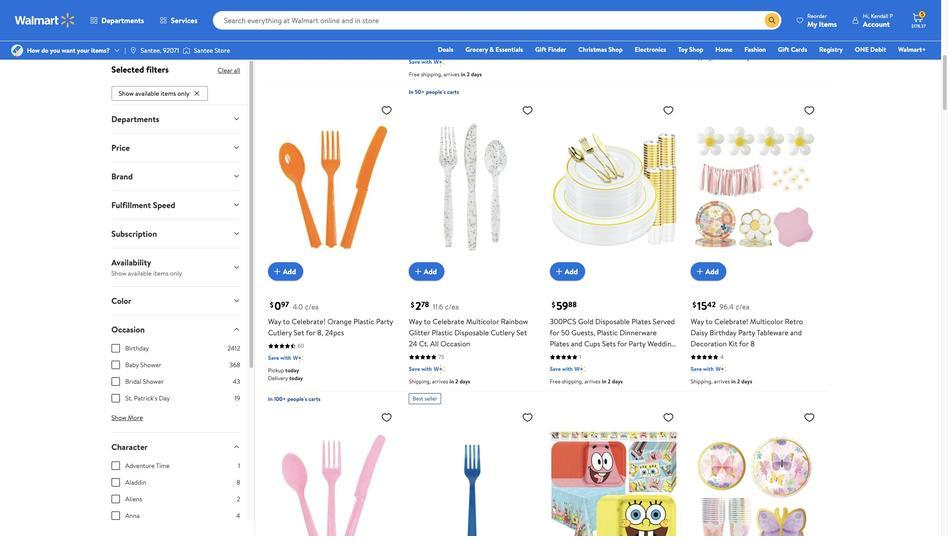 Task type: vqa. For each thing, say whether or not it's contained in the screenshot.
'1-' to the left
no



Task type: locate. For each thing, give the bounding box(es) containing it.
departments button
[[82, 9, 152, 31]]

carts right 50+
[[447, 88, 459, 96]]

tableware down solid
[[487, 20, 518, 30]]

people's for 100+
[[287, 396, 307, 404]]

4 add to cart image from the left
[[695, 266, 706, 278]]

birthday up plates,
[[321, 0, 348, 3]]

0 vertical spatial free shipping, arrives in 2 days
[[409, 70, 482, 78]]

items inside button
[[161, 89, 176, 98]]

shipping,
[[268, 29, 290, 37], [550, 31, 572, 39], [691, 54, 713, 61], [409, 378, 431, 386], [691, 378, 713, 386]]

0 horizontal spatial celebrate!
[[292, 317, 326, 327]]

0 vertical spatial 1
[[580, 354, 582, 361]]

price
[[111, 142, 130, 154]]

1 vertical spatial people's
[[287, 396, 307, 404]]

seller
[[425, 395, 438, 403]]

disposable inside exquisite 350 piece solid color disposable plastic party tableware combo set - black 7
[[409, 20, 444, 30]]

¢/ea inside $ 0 97 4.0 ¢/ea way to celebrate! orange plastic party cutlery set for 8, 24pcs
[[305, 302, 319, 312]]

add to favorites list, way to celebrate! orange plastic party cutlery set for 8, 24pcs image
[[381, 105, 392, 116]]

0 horizontal spatial shipping,
[[421, 70, 443, 78]]

supplies inside "70's birthday party supplies set plates napkins cups tableware kit for 16"
[[612, 0, 638, 3]]

0 vertical spatial in
[[409, 88, 414, 96]]

1 horizontal spatial kit
[[729, 339, 738, 349]]

ct.
[[419, 339, 429, 349]]

3 way from the left
[[691, 317, 704, 327]]

1 horizontal spatial piece
[[454, 9, 472, 19]]

cutlery down 0
[[268, 328, 292, 338]]

add button for 4.0 ¢/ea
[[268, 263, 304, 281]]

today
[[285, 367, 299, 375], [289, 375, 303, 383]]

with
[[744, 15, 758, 25], [704, 41, 714, 49], [422, 58, 432, 66], [281, 354, 291, 362], [422, 366, 432, 373], [563, 366, 573, 373], [704, 366, 714, 373]]

napkins
[[550, 4, 576, 14]]

shop inside christmas shop link
[[609, 45, 623, 54]]

add button up 78
[[409, 263, 445, 281]]

0 horizontal spatial shop
[[609, 45, 623, 54]]

carts for in 50+ people's carts
[[447, 88, 459, 96]]

way for 15
[[691, 317, 704, 327]]

gift for gift cards
[[778, 45, 790, 54]]

1 horizontal spatial 1
[[580, 354, 582, 361]]

free shipping, arrives in 2 days up in 50+ people's carts
[[409, 70, 482, 78]]

1 cutlery from the left
[[268, 328, 292, 338]]

way for 2
[[409, 317, 422, 327]]

0 horizontal spatial kit
[[628, 4, 637, 14]]

1 horizontal spatial multicolor
[[751, 317, 783, 327]]

disposable inside 300pcs gold disposable plates served for 50 guests, plastic dinnerware plates and cups sets for party wedding engagement baby shower holiday thanksgiving halloween christmas new year
[[596, 317, 630, 327]]

arrives left 3+
[[291, 29, 307, 37]]

1 horizontal spatial color
[[491, 9, 509, 19]]

2 vertical spatial unicorn
[[691, 48, 717, 58]]

for
[[800, 0, 809, 3], [639, 4, 649, 14], [729, 37, 738, 47], [306, 328, 316, 338], [550, 328, 560, 338], [618, 339, 627, 349], [740, 339, 749, 349]]

0 horizontal spatial color
[[111, 295, 131, 307]]

add up 78
[[424, 267, 437, 277]]

items down filters
[[161, 89, 176, 98]]

70's birthday party supplies set plates napkins cups tableware kit for 16
[[550, 0, 672, 14]]

0 vertical spatial occasion
[[111, 324, 145, 336]]

grocery & essentials link
[[462, 44, 528, 55]]

cutlery inside $ 2 78 11.6 ¢/ea way to celebrate multicolor rainbow glitter plastic disposable cutlery set 24 ct. all occasion
[[491, 328, 515, 338]]

0 vertical spatial carts
[[447, 88, 459, 96]]

1 supplies from the left
[[612, 0, 638, 3]]

way to celebrate! orange plastic party cutlery set for 8, 24pcs image
[[268, 101, 396, 274]]

3 $ from the left
[[552, 300, 556, 311]]

unicorn up 'girls'
[[691, 0, 717, 3]]

in
[[409, 88, 414, 96], [268, 396, 273, 404]]

1 vertical spatial shipping,
[[562, 378, 584, 386]]

color
[[491, 9, 509, 19], [111, 295, 131, 307]]

tableware inside "70's birthday party supplies set plates napkins cups tableware kit for 16"
[[595, 4, 627, 14]]

1 inside "character" group
[[238, 462, 240, 471]]

gift
[[535, 45, 547, 54], [778, 45, 790, 54]]

plastic inside $ 0 97 4.0 ¢/ea way to celebrate! orange plastic party cutlery set for 8, 24pcs
[[354, 317, 375, 327]]

1 horizontal spatial in
[[409, 88, 414, 96]]

way to celebrate multicolor rainbow glitter plastic disposable cutlery set 24 ct. all occasion image
[[409, 101, 537, 274]]

party inside "70's birthday party supplies set plates napkins cups tableware kit for 16"
[[593, 0, 610, 3]]

4 inside "character" group
[[236, 512, 240, 521]]

¢/ea right 96.4 at the bottom right of the page
[[736, 302, 750, 312]]

bags,unicorn
[[691, 26, 733, 36]]

gift left finder
[[535, 45, 547, 54]]

price button
[[104, 134, 248, 162]]

2 horizontal spatial way
[[691, 317, 704, 327]]

tableware inside exquisite 350 piece solid color disposable plastic party tableware combo set - black 7
[[487, 20, 518, 30]]

occasion inside $ 2 78 11.6 ¢/ea way to celebrate multicolor rainbow glitter plastic disposable cutlery set 24 ct. all occasion
[[441, 339, 470, 349]]

supplies inside unicorn party supplies and plates for girls birthday - unicorn birthday party decorations set with goodie bags,unicorn ring,unicorn bracelet, xl table cloth for creating amazing unicorn theme party
[[737, 0, 763, 3]]

in 50+ people's carts
[[409, 88, 459, 96]]

tableware
[[595, 4, 627, 14], [487, 20, 518, 30], [757, 328, 789, 338]]

celebrate! inside $ 0 97 4.0 ¢/ea way to celebrate! orange plastic party cutlery set for 8, 24pcs
[[292, 317, 326, 327]]

walmart plus image for 2
[[434, 365, 445, 374]]

0 vertical spatial items
[[161, 89, 176, 98]]

- inside unicorn party supplies and plates for girls birthday - unicorn birthday party decorations set with goodie bags,unicorn ring,unicorn bracelet, xl table cloth for creating amazing unicorn theme party
[[736, 4, 739, 14]]

show available items only list item
[[111, 84, 210, 101]]

$ for 0
[[270, 300, 274, 311]]

in for in 100+ people's carts
[[268, 396, 273, 404]]

1 gift from the left
[[535, 45, 547, 54]]

availability tab
[[104, 249, 248, 287]]

occasion up 75
[[441, 339, 470, 349]]

set inside $ 0 97 4.0 ¢/ea way to celebrate! orange plastic party cutlery set for 8, 24pcs
[[294, 328, 304, 338]]

0 horizontal spatial piece
[[307, 15, 325, 25]]

way to celebrate! light pink plastic cutlery set for 8, 24pcs image
[[268, 409, 396, 537]]

-
[[736, 4, 739, 14], [447, 31, 450, 42]]

to inside $ 2 78 11.6 ¢/ea way to celebrate multicolor rainbow glitter plastic disposable cutlery set 24 ct. all occasion
[[424, 317, 431, 327]]

add up 88
[[565, 267, 578, 277]]

1 horizontal spatial carts
[[447, 88, 459, 96]]

show inside list item
[[119, 89, 134, 98]]

color button
[[104, 287, 248, 315]]

1 shop from the left
[[609, 45, 623, 54]]

2 vertical spatial show
[[111, 413, 126, 423]]

50 inside koyal wholesale birthday iridescent theme party plates, cups and lunch napkins, 50 piece person set shipping, arrives in 3+ days
[[297, 15, 306, 25]]

0 horizontal spatial walmart plus image
[[293, 354, 304, 363]]

unicorn down table
[[691, 48, 717, 58]]

one debit link
[[851, 44, 891, 55]]

search icon image
[[769, 17, 776, 24]]

selected filters
[[111, 63, 169, 75]]

free shipping, arrives in 2 days down thanksgiving
[[550, 378, 623, 386]]

show down the "selected" in the left of the page
[[119, 89, 134, 98]]

time
[[156, 462, 170, 471]]

adventure
[[125, 462, 155, 471]]

1 add button from the left
[[268, 263, 304, 281]]

1 vertical spatial in
[[268, 396, 273, 404]]

shop right toy
[[690, 45, 704, 54]]

way up glitter
[[409, 317, 422, 327]]

1 horizontal spatial  image
[[183, 46, 190, 55]]

with up ring,unicorn
[[744, 15, 758, 25]]

2 vertical spatial walmart plus image
[[575, 365, 586, 374]]

2 celebrate! from the left
[[715, 317, 749, 327]]

occasion up baby shower
[[111, 324, 145, 336]]

walmart+
[[899, 45, 926, 54]]

0 vertical spatial kit
[[628, 4, 637, 14]]

tableware down retro
[[757, 328, 789, 338]]

and down guests,
[[571, 339, 583, 349]]

0 vertical spatial people's
[[426, 88, 446, 96]]

for up reorder
[[800, 0, 809, 3]]

santee store
[[194, 46, 230, 55]]

300pcs gold disposable plates served for 50 guests, plastic dinnerware plates and cups sets for party wedding engagement baby shower holiday thanksgiving halloween christmas new year image
[[550, 101, 678, 274]]

carts for in 100+ people's carts
[[309, 396, 321, 404]]

3 to from the left
[[706, 317, 713, 327]]

2 vertical spatial tableware
[[757, 328, 789, 338]]

0 vertical spatial walmart plus image
[[716, 41, 727, 50]]

50 down 300pcs
[[561, 328, 570, 338]]

to inside $ 15 42 96.4 ¢/ea way to celebrate! multicolor retro daisy birthday party tableware and decoration kit for 8
[[706, 317, 713, 327]]

baby inside occasion group
[[125, 361, 139, 370]]

arrives down cloth
[[714, 54, 730, 61]]

0 horizontal spatial carts
[[309, 396, 321, 404]]

and inside $ 15 42 96.4 ¢/ea way to celebrate! multicolor retro daisy birthday party tableware and decoration kit for 8
[[791, 328, 802, 338]]

0 horizontal spatial 4
[[236, 512, 240, 521]]

0 vertical spatial departments
[[101, 15, 144, 25]]

patrick's
[[134, 394, 157, 403]]

christmas inside 300pcs gold disposable plates served for 50 guests, plastic dinnerware plates and cups sets for party wedding engagement baby shower holiday thanksgiving halloween christmas new year
[[628, 361, 660, 372]]

7
[[439, 46, 442, 54]]

walmart plus image down 60
[[293, 354, 304, 363]]

0 vertical spatial -
[[736, 4, 739, 14]]

show inside availability show available items only
[[111, 269, 126, 278]]

88
[[569, 300, 577, 310]]

theme inside unicorn party supplies and plates for girls birthday - unicorn birthday party decorations set with goodie bags,unicorn ring,unicorn bracelet, xl table cloth for creating amazing unicorn theme party
[[718, 48, 740, 58]]

walmart plus image for 4.0 ¢/ea
[[293, 354, 304, 363]]

set inside $ 2 78 11.6 ¢/ea way to celebrate multicolor rainbow glitter plastic disposable cutlery set 24 ct. all occasion
[[517, 328, 527, 338]]

celebrate! inside $ 15 42 96.4 ¢/ea way to celebrate! multicolor retro daisy birthday party tableware and decoration kit for 8
[[715, 317, 749, 327]]

for inside "70's birthday party supplies set plates napkins cups tableware kit for 16"
[[639, 4, 649, 14]]

 image
[[11, 44, 23, 57], [183, 46, 190, 55]]

save with for 59
[[550, 366, 573, 373]]

1 horizontal spatial celebrate!
[[715, 317, 749, 327]]

1
[[580, 354, 582, 361], [238, 462, 240, 471]]

set
[[640, 0, 650, 3], [351, 15, 361, 25], [732, 15, 743, 25], [435, 31, 445, 42], [294, 328, 304, 338], [517, 328, 527, 338]]

christmas right finder
[[579, 45, 607, 54]]

2 horizontal spatial tableware
[[757, 328, 789, 338]]

cups up the person
[[333, 4, 349, 14]]

$ inside $ 0 97 4.0 ¢/ea way to celebrate! orange plastic party cutlery set for 8, 24pcs
[[270, 300, 274, 311]]

1 horizontal spatial ¢/ea
[[445, 302, 459, 312]]

color inside exquisite 350 piece solid color disposable plastic party tableware combo set - black 7
[[491, 9, 509, 19]]

shipping, down thanksgiving
[[562, 378, 584, 386]]

walmart plus image
[[434, 57, 445, 67], [434, 365, 445, 374], [716, 365, 727, 374]]

departments
[[101, 15, 144, 25], [111, 113, 159, 125]]

unicorn
[[691, 0, 717, 3], [741, 4, 766, 14], [691, 48, 717, 58]]

2 to from the left
[[424, 317, 431, 327]]

¢/ea
[[305, 302, 319, 312], [445, 302, 459, 312], [736, 302, 750, 312]]

1 vertical spatial tableware
[[487, 20, 518, 30]]

42
[[708, 300, 716, 310]]

save down engagement
[[550, 366, 561, 373]]

0 horizontal spatial 8
[[237, 478, 240, 488]]

disposable down celebrate
[[455, 328, 489, 338]]

1 vertical spatial color
[[111, 295, 131, 307]]

shipping,
[[421, 70, 443, 78], [562, 378, 584, 386]]

1 vertical spatial 1
[[238, 462, 240, 471]]

departments down show available items only
[[111, 113, 159, 125]]

1 add from the left
[[283, 267, 296, 277]]

to up glitter
[[424, 317, 431, 327]]

shower for 43
[[143, 377, 164, 387]]

free down thanksgiving
[[550, 378, 561, 386]]

1 horizontal spatial baby
[[592, 350, 608, 360]]

2 gift from the left
[[778, 45, 790, 54]]

for left the 16
[[639, 4, 649, 14]]

2 horizontal spatial walmart plus image
[[716, 41, 727, 50]]

piece down plates,
[[307, 15, 325, 25]]

carts
[[447, 88, 459, 96], [309, 396, 321, 404]]

save up pickup
[[268, 354, 279, 362]]

cups inside "70's birthday party supplies set plates napkins cups tableware kit for 16"
[[577, 4, 593, 14]]

kit
[[628, 4, 637, 14], [729, 339, 738, 349]]

you
[[50, 46, 60, 55]]

1 horizontal spatial supplies
[[737, 0, 763, 3]]

free shipping, arrives in 2 days
[[409, 70, 482, 78], [550, 378, 623, 386]]

97
[[281, 300, 289, 310]]

¢/ea inside $ 2 78 11.6 ¢/ea way to celebrate multicolor rainbow glitter plastic disposable cutlery set 24 ct. all occasion
[[445, 302, 459, 312]]

shop inside the toy shop link
[[690, 45, 704, 54]]

add button up 97
[[268, 263, 304, 281]]

celebrate! for 15
[[715, 317, 749, 327]]

show down availability
[[111, 269, 126, 278]]

$ inside $ 15 42 96.4 ¢/ea way to celebrate! multicolor retro daisy birthday party tableware and decoration kit for 8
[[693, 300, 697, 311]]

None checkbox
[[111, 378, 120, 386], [111, 479, 120, 487], [111, 495, 120, 504], [111, 512, 120, 520], [111, 378, 120, 386], [111, 479, 120, 487], [111, 495, 120, 504], [111, 512, 120, 520]]

birthday inside occasion group
[[125, 344, 149, 353]]

2 multicolor from the left
[[751, 317, 783, 327]]

3 add from the left
[[565, 267, 578, 277]]

shower up bridal shower at the left bottom of page
[[140, 361, 161, 370]]

1 vertical spatial unicorn
[[741, 4, 766, 14]]

0 vertical spatial show
[[119, 89, 134, 98]]

birthday inside $ 15 42 96.4 ¢/ea way to celebrate! multicolor retro daisy birthday party tableware and decoration kit for 8
[[710, 328, 737, 338]]

and inside 300pcs gold disposable plates served for 50 guests, plastic dinnerware plates and cups sets for party wedding engagement baby shower holiday thanksgiving halloween christmas new year
[[571, 339, 583, 349]]

items?
[[91, 46, 110, 55]]

plates inside "70's birthday party supplies set plates napkins cups tableware kit for 16"
[[652, 0, 672, 3]]

baby up bridal
[[125, 361, 139, 370]]

only inside button
[[178, 89, 190, 98]]

1 vertical spatial departments
[[111, 113, 159, 125]]

add to cart image
[[272, 266, 283, 278], [413, 266, 424, 278], [554, 266, 565, 278], [695, 266, 706, 278]]

80
[[721, 29, 727, 37]]

multicolor inside $ 2 78 11.6 ¢/ea way to celebrate multicolor rainbow glitter plastic disposable cutlery set 24 ct. all occasion
[[466, 317, 499, 327]]

1 horizontal spatial christmas
[[628, 361, 660, 372]]

0 horizontal spatial disposable
[[409, 20, 444, 30]]

0 horizontal spatial people's
[[287, 396, 307, 404]]

cutlery inside $ 0 97 4.0 ¢/ea way to celebrate! orange plastic party cutlery set for 8, 24pcs
[[268, 328, 292, 338]]

1 vertical spatial carts
[[309, 396, 321, 404]]

 image right 92071
[[183, 46, 190, 55]]

1 horizontal spatial free
[[550, 378, 561, 386]]

add to cart image up 59
[[554, 266, 565, 278]]

0 horizontal spatial 50
[[297, 15, 306, 25]]

¢/ea inside $ 15 42 96.4 ¢/ea way to celebrate! multicolor retro daisy birthday party tableware and decoration kit for 8
[[736, 302, 750, 312]]

way inside $ 0 97 4.0 ¢/ea way to celebrate! orange plastic party cutlery set for 8, 24pcs
[[268, 317, 281, 327]]

to inside $ 0 97 4.0 ¢/ea way to celebrate! orange plastic party cutlery set for 8, 24pcs
[[283, 317, 290, 327]]

2 shop from the left
[[690, 45, 704, 54]]

1 celebrate! from the left
[[292, 317, 326, 327]]

color right solid
[[491, 9, 509, 19]]

0 horizontal spatial christmas
[[579, 45, 607, 54]]

plastic up black
[[445, 20, 466, 30]]

0 horizontal spatial multicolor
[[466, 317, 499, 327]]

celebrate! up 8,
[[292, 317, 326, 327]]

1 horizontal spatial gift
[[778, 45, 790, 54]]

clear all
[[218, 66, 240, 75]]

1 vertical spatial theme
[[718, 48, 740, 58]]

add to favorites list, way to celebrate multicolor rainbow glitter plastic disposable cutlery set 24 ct. all occasion image
[[522, 105, 533, 116]]

 image left how
[[11, 44, 23, 57]]

1 horizontal spatial to
[[424, 317, 431, 327]]

shower for 368
[[140, 361, 161, 370]]

add
[[283, 267, 296, 277], [424, 267, 437, 277], [565, 267, 578, 277], [706, 267, 719, 277]]

save for 4.0 ¢/ea
[[268, 354, 279, 362]]

¢/ea right 11.6
[[445, 302, 459, 312]]

$ left 59
[[552, 300, 556, 311]]

add for 59
[[565, 267, 578, 277]]

supplies
[[612, 0, 638, 3], [737, 0, 763, 3]]

plastic up 'sets' on the bottom
[[597, 328, 618, 338]]

1 vertical spatial -
[[447, 31, 450, 42]]

4 add button from the left
[[691, 263, 727, 281]]

add up 42
[[706, 267, 719, 277]]

3 add to cart image from the left
[[554, 266, 565, 278]]

2 supplies from the left
[[737, 0, 763, 3]]

1 vertical spatial only
[[170, 269, 182, 278]]

1 $ from the left
[[270, 300, 274, 311]]

$ left 15
[[693, 300, 697, 311]]

add to favorites list, way to celebrate! light pink plastic cutlery set for 8, 24pcs image
[[381, 412, 392, 424]]

1 vertical spatial disposable
[[596, 317, 630, 327]]

&
[[490, 45, 494, 54]]

unicorn up "goodie"
[[741, 4, 766, 14]]

1 horizontal spatial walmart plus image
[[575, 365, 586, 374]]

items
[[161, 89, 176, 98], [153, 269, 169, 278]]

plastic down celebrate
[[432, 328, 453, 338]]

gift left cards
[[778, 45, 790, 54]]

0 horizontal spatial -
[[447, 31, 450, 42]]

2 way from the left
[[409, 317, 422, 327]]

christmas down holiday
[[628, 361, 660, 372]]

for inside $ 0 97 4.0 ¢/ea way to celebrate! orange plastic party cutlery set for 8, 24pcs
[[306, 328, 316, 338]]

items inside availability show available items only
[[153, 269, 169, 278]]

price tab
[[104, 134, 248, 162]]

want
[[62, 46, 75, 55]]

plates,
[[310, 4, 332, 14]]

2 ¢/ea from the left
[[445, 302, 459, 312]]

4 add from the left
[[706, 267, 719, 277]]

0 horizontal spatial free shipping, arrives in 2 days
[[409, 70, 482, 78]]

in left 50+
[[409, 88, 414, 96]]

0 vertical spatial theme
[[268, 4, 290, 14]]

departments up | on the left top of the page
[[101, 15, 144, 25]]

4 $ from the left
[[693, 300, 697, 311]]

0 horizontal spatial way
[[268, 317, 281, 327]]

bridal
[[125, 377, 141, 387]]

1 horizontal spatial disposable
[[455, 328, 489, 338]]

brand button
[[104, 162, 248, 191]]

theme
[[268, 4, 290, 14], [718, 48, 740, 58]]

and up "goodie"
[[765, 0, 777, 3]]

electronics
[[635, 45, 667, 54]]

- up ring,unicorn
[[736, 4, 739, 14]]

occasion group
[[111, 344, 240, 411]]

0 horizontal spatial cutlery
[[268, 328, 292, 338]]

None checkbox
[[111, 344, 120, 353], [111, 361, 120, 369], [111, 394, 120, 403], [111, 462, 120, 470], [111, 344, 120, 353], [111, 361, 120, 369], [111, 394, 120, 403], [111, 462, 120, 470]]

theme down koyal
[[268, 4, 290, 14]]

set inside "70's birthday party supplies set plates napkins cups tableware kit for 16"
[[640, 0, 650, 3]]

$ inside $ 59 88
[[552, 300, 556, 311]]

8,
[[317, 328, 323, 338]]

4.0
[[293, 302, 303, 312]]

3 add button from the left
[[550, 263, 586, 281]]

way inside $ 2 78 11.6 ¢/ea way to celebrate multicolor rainbow glitter plastic disposable cutlery set 24 ct. all occasion
[[409, 317, 422, 327]]

4
[[721, 354, 724, 361], [236, 512, 240, 521]]

save with down ct. at the bottom of the page
[[409, 366, 432, 373]]

pickup
[[268, 367, 284, 375]]

account
[[863, 19, 890, 29]]

way
[[268, 317, 281, 327], [409, 317, 422, 327], [691, 317, 704, 327]]

available down availability
[[128, 269, 152, 278]]

add to cart image for 96.4 ¢/ea
[[695, 266, 706, 278]]

shower up halloween
[[610, 350, 633, 360]]

in 100+ people's carts
[[268, 396, 321, 404]]

table
[[691, 37, 708, 47]]

$
[[270, 300, 274, 311], [411, 300, 415, 311], [552, 300, 556, 311], [693, 300, 697, 311]]

0 vertical spatial 50
[[297, 15, 306, 25]]

1 horizontal spatial -
[[736, 4, 739, 14]]

0 vertical spatial color
[[491, 9, 509, 19]]

birthday inside koyal wholesale birthday iridescent theme party plates, cups and lunch napkins, 50 piece person set shipping, arrives in 3+ days
[[321, 0, 348, 3]]

1 horizontal spatial 8
[[751, 339, 755, 349]]

save with up pickup
[[268, 354, 291, 362]]

multicolor for 2
[[466, 317, 499, 327]]

kit right decoration
[[729, 339, 738, 349]]

reorder
[[808, 12, 827, 20]]

plates up the 16
[[652, 0, 672, 3]]

1 vertical spatial kit
[[729, 339, 738, 349]]

0 vertical spatial shipping,
[[421, 70, 443, 78]]

solid
[[473, 9, 489, 19]]

xl
[[809, 26, 817, 36]]

1 vertical spatial occasion
[[441, 339, 470, 349]]

0 horizontal spatial  image
[[11, 44, 23, 57]]

0 horizontal spatial baby
[[125, 361, 139, 370]]

save with down bags,unicorn
[[691, 41, 714, 49]]

theme down cloth
[[718, 48, 740, 58]]

set inside exquisite 350 piece solid color disposable plastic party tableware combo set - black 7
[[435, 31, 445, 42]]

0 vertical spatial 8
[[751, 339, 755, 349]]

cups right napkins
[[577, 4, 593, 14]]

arrives inside koyal wholesale birthday iridescent theme party plates, cups and lunch napkins, 50 piece person set shipping, arrives in 3+ days
[[291, 29, 307, 37]]

my
[[808, 19, 818, 29]]

shop left the electronics link
[[609, 45, 623, 54]]

 image for how do you want your items?
[[11, 44, 23, 57]]

disposable
[[409, 20, 444, 30], [596, 317, 630, 327], [455, 328, 489, 338]]

3 ¢/ea from the left
[[736, 302, 750, 312]]

cups inside koyal wholesale birthday iridescent theme party plates, cups and lunch napkins, 50 piece person set shipping, arrives in 3+ days
[[333, 4, 349, 14]]

0 horizontal spatial theme
[[268, 4, 290, 14]]

- inside exquisite 350 piece solid color disposable plastic party tableware combo set - black 7
[[447, 31, 450, 42]]

all
[[430, 339, 439, 349]]

78
[[422, 300, 429, 310]]

1 way from the left
[[268, 317, 281, 327]]

add for 4.0 ¢/ea
[[283, 267, 296, 277]]

glitter
[[409, 328, 430, 338]]

8 inside "character" group
[[237, 478, 240, 488]]

to down 97
[[283, 317, 290, 327]]

piece inside koyal wholesale birthday iridescent theme party plates, cups and lunch napkins, 50 piece person set shipping, arrives in 3+ days
[[307, 15, 325, 25]]

0 vertical spatial disposable
[[409, 20, 444, 30]]

color inside dropdown button
[[111, 295, 131, 307]]

2 vertical spatial disposable
[[455, 328, 489, 338]]

1 horizontal spatial tableware
[[595, 4, 627, 14]]

add to cart image up 78
[[413, 266, 424, 278]]

2 inside $ 2 78 11.6 ¢/ea way to celebrate multicolor rainbow glitter plastic disposable cutlery set 24 ct. all occasion
[[416, 298, 422, 314]]

plastic inside 300pcs gold disposable plates served for 50 guests, plastic dinnerware plates and cups sets for party wedding engagement baby shower holiday thanksgiving halloween christmas new year
[[597, 328, 618, 338]]

available down the selected filters
[[135, 89, 159, 98]]

1 vertical spatial 8
[[237, 478, 240, 488]]

1 vertical spatial 50
[[561, 328, 570, 338]]

1 horizontal spatial 4
[[721, 354, 724, 361]]

party
[[593, 0, 610, 3], [718, 0, 735, 3], [292, 4, 309, 14], [797, 4, 814, 14], [468, 20, 485, 30], [742, 48, 759, 58], [376, 317, 393, 327], [739, 328, 756, 338], [629, 339, 646, 349]]

walmart+ link
[[895, 44, 931, 55]]

0 vertical spatial christmas
[[579, 45, 607, 54]]

0 horizontal spatial occasion
[[111, 324, 145, 336]]

cups down guests,
[[585, 339, 601, 349]]

walmart plus image
[[716, 41, 727, 50], [293, 354, 304, 363], [575, 365, 586, 374]]

birthday up baby shower
[[125, 344, 149, 353]]

registry link
[[816, 44, 848, 55]]

save down 24
[[409, 366, 420, 373]]

person
[[327, 15, 349, 25]]

color down availability
[[111, 295, 131, 307]]

tableware inside $ 15 42 96.4 ¢/ea way to celebrate! multicolor retro daisy birthday party tableware and decoration kit for 8
[[757, 328, 789, 338]]

2 cutlery from the left
[[491, 328, 515, 338]]

birthday up search icon
[[768, 4, 795, 14]]

 image
[[130, 47, 137, 54]]

0 horizontal spatial to
[[283, 317, 290, 327]]

add to cart image up 15
[[695, 266, 706, 278]]

$ inside $ 2 78 11.6 ¢/ea way to celebrate multicolor rainbow glitter plastic disposable cutlery set 24 ct. all occasion
[[411, 300, 415, 311]]

gift cards
[[778, 45, 808, 54]]

1 multicolor from the left
[[466, 317, 499, 327]]

birthday up decoration
[[710, 328, 737, 338]]

1 add to cart image from the left
[[272, 266, 283, 278]]

save down 'combo'
[[409, 58, 420, 66]]

character group
[[111, 462, 240, 528]]

1 horizontal spatial free shipping, arrives in 2 days
[[550, 378, 623, 386]]

1 horizontal spatial 50
[[561, 328, 570, 338]]

save with
[[691, 41, 714, 49], [409, 58, 432, 66], [268, 354, 291, 362], [409, 366, 432, 373], [550, 366, 573, 373], [691, 366, 714, 373]]

cups for party
[[577, 4, 593, 14]]

save
[[691, 41, 702, 49], [409, 58, 420, 66], [268, 354, 279, 362], [409, 366, 420, 373], [550, 366, 561, 373], [691, 366, 702, 373]]

people's right 50+
[[426, 88, 446, 96]]

1 to from the left
[[283, 317, 290, 327]]

fashion
[[745, 45, 766, 54]]

1 horizontal spatial way
[[409, 317, 422, 327]]

1 vertical spatial walmart plus image
[[293, 354, 304, 363]]

your
[[77, 46, 90, 55]]

way inside $ 15 42 96.4 ¢/ea way to celebrate! multicolor retro daisy birthday party tableware and decoration kit for 8
[[691, 317, 704, 327]]

2 $ from the left
[[411, 300, 415, 311]]

1 ¢/ea from the left
[[305, 302, 319, 312]]

walmart plus image down engagement
[[575, 365, 586, 374]]

tableware for supplies
[[595, 4, 627, 14]]

1 vertical spatial christmas
[[628, 361, 660, 372]]

bridal shower
[[125, 377, 164, 387]]

party inside koyal wholesale birthday iridescent theme party plates, cups and lunch napkins, 50 piece person set shipping, arrives in 3+ days
[[292, 4, 309, 14]]



Task type: describe. For each thing, give the bounding box(es) containing it.
save with for 11.6 ¢/ea
[[409, 366, 432, 373]]

christmas shop link
[[574, 44, 627, 55]]

in for in 50+ people's carts
[[409, 88, 414, 96]]

0 horizontal spatial free
[[409, 70, 420, 78]]

plastic inside $ 2 78 11.6 ¢/ea way to celebrate multicolor rainbow glitter plastic disposable cutlery set 24 ct. all occasion
[[432, 328, 453, 338]]

0
[[275, 298, 281, 314]]

with down 'combo'
[[422, 58, 432, 66]]

with up pickup
[[281, 354, 291, 362]]

100+
[[274, 396, 286, 404]]

adventure time
[[125, 462, 170, 471]]

toy
[[679, 45, 688, 54]]

arrives down halloween
[[585, 378, 601, 386]]

days inside koyal wholesale birthday iridescent theme party plates, cups and lunch napkins, 50 piece person set shipping, arrives in 3+ days
[[322, 29, 333, 37]]

75
[[439, 354, 445, 361]]

and inside koyal wholesale birthday iridescent theme party plates, cups and lunch napkins, 50 piece person set shipping, arrives in 3+ days
[[351, 4, 363, 14]]

plates up dinnerware
[[632, 317, 651, 327]]

add to favorites list, 100pcs butterfly birthday party supplies decoration, 25 guests purple butterfly disposable paper plates napkins cups for butterfly fairy themed parties, baby shower image
[[804, 412, 815, 424]]

0 vertical spatial 4
[[721, 354, 724, 361]]

departments inside dropdown button
[[111, 113, 159, 125]]

24pcs
[[325, 328, 344, 338]]

with down bags,unicorn
[[704, 41, 714, 49]]

¢/ea for 0
[[305, 302, 319, 312]]

2 add from the left
[[424, 267, 437, 277]]

 image for santee store
[[183, 46, 190, 55]]

save with for 96.4 ¢/ea
[[691, 366, 714, 373]]

and inside unicorn party supplies and plates for girls birthday - unicorn birthday party decorations set with goodie bags,unicorn ring,unicorn bracelet, xl table cloth for creating amazing unicorn theme party
[[765, 0, 777, 3]]

plates inside unicorn party supplies and plates for girls birthday - unicorn birthday party decorations set with goodie bags,unicorn ring,unicorn bracelet, xl table cloth for creating amazing unicorn theme party
[[779, 0, 798, 3]]

$178.37
[[912, 23, 926, 29]]

filters
[[146, 63, 169, 75]]

how
[[27, 46, 40, 55]]

pickup today delivery today
[[268, 367, 303, 383]]

more
[[128, 413, 143, 423]]

$ 0 97 4.0 ¢/ea way to celebrate! orange plastic party cutlery set for 8, 24pcs
[[268, 298, 393, 338]]

color tab
[[104, 287, 248, 315]]

$ 2 78 11.6 ¢/ea way to celebrate multicolor rainbow glitter plastic disposable cutlery set 24 ct. all occasion
[[409, 298, 528, 349]]

shipping, arrives in 2 days down cloth
[[691, 54, 753, 61]]

save for 11.6 ¢/ea
[[409, 366, 420, 373]]

arrives up christmas shop link on the right of page
[[573, 31, 589, 39]]

save right toy
[[691, 41, 702, 49]]

save for 96.4 ¢/ea
[[691, 366, 702, 373]]

add button for 96.4 ¢/ea
[[691, 263, 727, 281]]

with down decoration
[[704, 366, 714, 373]]

subscription tab
[[104, 220, 248, 248]]

set inside unicorn party supplies and plates for girls birthday - unicorn birthday party decorations set with goodie bags,unicorn ring,unicorn bracelet, xl table cloth for creating amazing unicorn theme party
[[732, 15, 743, 25]]

essentials
[[496, 45, 523, 54]]

60
[[298, 342, 304, 350]]

fulfillment speed tab
[[104, 191, 248, 219]]

all
[[234, 66, 240, 75]]

save with for 4.0 ¢/ea
[[268, 354, 291, 362]]

kit inside "70's birthday party supplies set plates napkins cups tableware kit for 16"
[[628, 4, 637, 14]]

shipping, inside koyal wholesale birthday iridescent theme party plates, cups and lunch napkins, 50 piece person set shipping, arrives in 3+ days
[[268, 29, 290, 37]]

creating
[[740, 37, 768, 47]]

anna
[[125, 512, 140, 521]]

gift finder link
[[531, 44, 571, 55]]

birthday up decorations
[[708, 4, 735, 14]]

services
[[171, 15, 198, 25]]

save for 59
[[550, 366, 561, 373]]

2 add to cart image from the left
[[413, 266, 424, 278]]

way to celebrate! electric blue plastic forks, 24ct image
[[409, 409, 537, 537]]

p
[[890, 12, 893, 20]]

shipping, down table
[[691, 54, 713, 61]]

theme inside koyal wholesale birthday iridescent theme party plates, cups and lunch napkins, 50 piece person set shipping, arrives in 3+ days
[[268, 4, 290, 14]]

kit inside $ 15 42 96.4 ¢/ea way to celebrate! multicolor retro daisy birthday party tableware and decoration kit for 8
[[729, 339, 738, 349]]

24
[[409, 339, 417, 349]]

shipping, arrives in 2 days up christmas shop link on the right of page
[[550, 31, 612, 39]]

cloth
[[709, 37, 727, 47]]

100pcs butterfly birthday party supplies decoration, 25 guests purple butterfly disposable paper plates napkins cups for butterfly fairy themed parties, baby shower image
[[691, 409, 819, 537]]

300pcs gold disposable plates served for 50 guests, plastic dinnerware plates and cups sets for party wedding engagement baby shower holiday thanksgiving halloween christmas new year
[[550, 317, 677, 383]]

0 vertical spatial unicorn
[[691, 0, 717, 3]]

set inside koyal wholesale birthday iridescent theme party plates, cups and lunch napkins, 50 piece person set shipping, arrives in 3+ days
[[351, 15, 361, 25]]

save with down 'combo'
[[409, 58, 432, 66]]

in inside koyal wholesale birthday iridescent theme party plates, cups and lunch napkins, 50 piece person set shipping, arrives in 3+ days
[[309, 29, 313, 37]]

2 add button from the left
[[409, 263, 445, 281]]

ring,unicorn
[[735, 26, 776, 36]]

orange
[[328, 317, 352, 327]]

for right 'sets' on the bottom
[[618, 339, 627, 349]]

deals link
[[434, 44, 458, 55]]

Search search field
[[213, 11, 782, 30]]

celebrate
[[433, 317, 465, 327]]

for right 80
[[729, 37, 738, 47]]

only inside availability show available items only
[[170, 269, 182, 278]]

Walmart Site-Wide search field
[[213, 11, 782, 30]]

lunch
[[364, 4, 384, 14]]

wedding
[[648, 339, 676, 349]]

to for 0
[[283, 317, 290, 327]]

19
[[235, 394, 240, 403]]

electronics link
[[631, 44, 671, 55]]

served
[[653, 317, 675, 327]]

with down engagement
[[563, 366, 573, 373]]

walmart image
[[15, 13, 75, 28]]

fulfillment speed
[[111, 199, 175, 211]]

shipping, down decoration
[[691, 378, 713, 386]]

character button
[[104, 433, 248, 462]]

napkins,
[[268, 15, 295, 25]]

with inside unicorn party supplies and plates for girls birthday - unicorn birthday party decorations set with goodie bags,unicorn ring,unicorn bracelet, xl table cloth for creating amazing unicorn theme party
[[744, 15, 758, 25]]

finder
[[548, 45, 567, 54]]

gold
[[578, 317, 594, 327]]

brand
[[111, 171, 133, 182]]

add to favorites list, way to celebrate! multicolor retro daisy birthday party tableware and decoration kit for 8 image
[[804, 105, 815, 116]]

occasion tab
[[104, 316, 248, 344]]

$ for 2
[[411, 300, 415, 311]]

add to cart image for 59
[[554, 266, 565, 278]]

shipping, up finder
[[550, 31, 572, 39]]

halloween
[[593, 361, 626, 372]]

wholesale
[[287, 0, 320, 3]]

gift finder
[[535, 45, 567, 54]]

baby inside 300pcs gold disposable plates served for 50 guests, plastic dinnerware plates and cups sets for party wedding engagement baby shower holiday thanksgiving halloween christmas new year
[[592, 350, 608, 360]]

cups inside 300pcs gold disposable plates served for 50 guests, plastic dinnerware plates and cups sets for party wedding engagement baby shower holiday thanksgiving halloween christmas new year
[[585, 339, 601, 349]]

walmart plus image for 59
[[575, 365, 586, 374]]

party inside 300pcs gold disposable plates served for 50 guests, plastic dinnerware plates and cups sets for party wedding engagement baby shower holiday thanksgiving halloween christmas new year
[[629, 339, 646, 349]]

fulfillment speed button
[[104, 191, 248, 219]]

services button
[[152, 9, 205, 31]]

shower inside 300pcs gold disposable plates served for 50 guests, plastic dinnerware plates and cups sets for party wedding engagement baby shower holiday thanksgiving halloween christmas new year
[[610, 350, 633, 360]]

baby shower
[[125, 361, 161, 370]]

store
[[215, 46, 230, 55]]

1 vertical spatial free
[[550, 378, 561, 386]]

to for 2
[[424, 317, 431, 327]]

santee, 92071
[[141, 46, 179, 55]]

character tab
[[104, 433, 248, 462]]

2412
[[228, 344, 240, 353]]

shop for toy shop
[[690, 45, 704, 54]]

santee,
[[141, 46, 162, 55]]

8 inside $ 15 42 96.4 ¢/ea way to celebrate! multicolor retro daisy birthday party tableware and decoration kit for 8
[[751, 339, 755, 349]]

exquisite 350 piece solid color disposable plastic party tableware combo set - black 7
[[409, 9, 518, 54]]

add to cart image for 4.0 ¢/ea
[[272, 266, 283, 278]]

gift for gift finder
[[535, 45, 547, 54]]

add to favorites list, 300pcs gold disposable plates served for 50 guests, plastic dinnerware plates and cups sets for party wedding engagement baby shower holiday thanksgiving halloween christmas new year image
[[663, 105, 674, 116]]

people's for 50+
[[426, 88, 446, 96]]

home
[[716, 45, 733, 54]]

party inside $ 0 97 4.0 ¢/ea way to celebrate! orange plastic party cutlery set for 8, 24pcs
[[376, 317, 393, 327]]

cards
[[791, 45, 808, 54]]

¢/ea for 2
[[445, 302, 459, 312]]

show for show available items only
[[119, 89, 134, 98]]

best seller
[[413, 395, 438, 403]]

show for show more
[[111, 413, 126, 423]]

with down ct. at the bottom of the page
[[422, 366, 432, 373]]

departments tab
[[104, 105, 248, 133]]

arrives up in 50+ people's carts
[[444, 70, 460, 78]]

368
[[230, 361, 240, 370]]

arrives down decoration
[[714, 378, 730, 386]]

exquisite
[[409, 9, 438, 19]]

to for 15
[[706, 317, 713, 327]]

add to favorites list, way to celebrate! electric blue plastic forks, 24ct image
[[522, 412, 533, 424]]

selected
[[111, 63, 144, 75]]

goodie
[[760, 15, 783, 25]]

1 vertical spatial free shipping, arrives in 2 days
[[550, 378, 623, 386]]

shop for christmas shop
[[609, 45, 623, 54]]

today right pickup
[[285, 367, 299, 375]]

50 inside 300pcs gold disposable plates served for 50 guests, plastic dinnerware plates and cups sets for party wedding engagement baby shower holiday thanksgiving halloween christmas new year
[[561, 328, 570, 338]]

year
[[550, 373, 564, 383]]

girls
[[691, 4, 706, 14]]

1 horizontal spatial shipping,
[[562, 378, 584, 386]]

hi, kendall p account
[[863, 12, 893, 29]]

43
[[233, 377, 240, 387]]

party inside $ 15 42 96.4 ¢/ea way to celebrate! multicolor retro daisy birthday party tableware and decoration kit for 8
[[739, 328, 756, 338]]

items
[[819, 19, 837, 29]]

sets
[[602, 339, 616, 349]]

celebrate! for 0
[[292, 317, 326, 327]]

|
[[125, 46, 126, 55]]

walmart plus image down 7
[[434, 57, 445, 67]]

multicolor for 15
[[751, 317, 783, 327]]

one debit
[[855, 45, 887, 54]]

walmart plus image for 15
[[716, 365, 727, 374]]

today right delivery
[[289, 375, 303, 383]]

christmas inside christmas shop link
[[579, 45, 607, 54]]

add for 96.4 ¢/ea
[[706, 267, 719, 277]]

shipping, arrives in 2 days down decoration
[[691, 378, 753, 386]]

brand tab
[[104, 162, 248, 191]]

$ for 15
[[693, 300, 697, 311]]

applied filters section element
[[111, 63, 169, 75]]

st.
[[125, 394, 132, 403]]

available inside button
[[135, 89, 159, 98]]

$ 15 42 96.4 ¢/ea way to celebrate! multicolor retro daisy birthday party tableware and decoration kit for 8
[[691, 298, 803, 349]]

available inside availability show available items only
[[128, 269, 152, 278]]

piece inside exquisite 350 piece solid color disposable plastic party tableware combo set - black 7
[[454, 9, 472, 19]]

shipping, up the best
[[409, 378, 431, 386]]

plates up engagement
[[550, 339, 569, 349]]

daisy
[[691, 328, 708, 338]]

home link
[[712, 44, 737, 55]]

tableware for solid
[[487, 20, 518, 30]]

fashion link
[[741, 44, 771, 55]]

spongebob party supplies | spongebob party decorations | includes dinner spongebob plates, dessert plates, napkins, tablecloth, and jointed banner | spongebob birthday party supplies serves 16 image
[[550, 409, 678, 537]]

$ for 59
[[552, 300, 556, 311]]

grocery & essentials
[[466, 45, 523, 54]]

fulfillment
[[111, 199, 151, 211]]

for down 300pcs
[[550, 328, 560, 338]]

occasion inside dropdown button
[[111, 324, 145, 336]]

party inside exquisite 350 piece solid color disposable plastic party tableware combo set - black 7
[[468, 20, 485, 30]]

cups for birthday
[[333, 4, 349, 14]]

disposable inside $ 2 78 11.6 ¢/ea way to celebrate multicolor rainbow glitter plastic disposable cutlery set 24 ct. all occasion
[[455, 328, 489, 338]]

way to celebrate! multicolor retro daisy birthday party tableware and decoration kit for 8 image
[[691, 101, 819, 274]]

plastic inside exquisite 350 piece solid color disposable plastic party tableware combo set - black 7
[[445, 20, 466, 30]]

5 $178.37
[[912, 10, 926, 29]]

christmas shop
[[579, 45, 623, 54]]

occasion button
[[104, 316, 248, 344]]

clear all button
[[218, 63, 240, 78]]

departments inside popup button
[[101, 15, 144, 25]]

arrives up seller
[[432, 378, 448, 386]]

for inside $ 15 42 96.4 ¢/ea way to celebrate! multicolor retro daisy birthday party tableware and decoration kit for 8
[[740, 339, 749, 349]]

300pcs
[[550, 317, 577, 327]]

shipping, arrives in 2 days up seller
[[409, 378, 471, 386]]

2 inside "character" group
[[237, 495, 240, 504]]

add button for 59
[[550, 263, 586, 281]]

new
[[662, 361, 677, 372]]

3+
[[315, 29, 321, 37]]

15
[[698, 298, 708, 314]]

one
[[855, 45, 869, 54]]

70's
[[550, 0, 562, 3]]

birthday inside "70's birthday party supplies set plates napkins cups tableware kit for 16"
[[564, 0, 591, 3]]

add to favorites list, spongebob party supplies | spongebob party decorations | includes dinner spongebob plates, dessert plates, napkins, tablecloth, and jointed banner | spongebob birthday party supplies serves 16 image
[[663, 412, 674, 424]]

¢/ea for 15
[[736, 302, 750, 312]]

way for 0
[[268, 317, 281, 327]]



